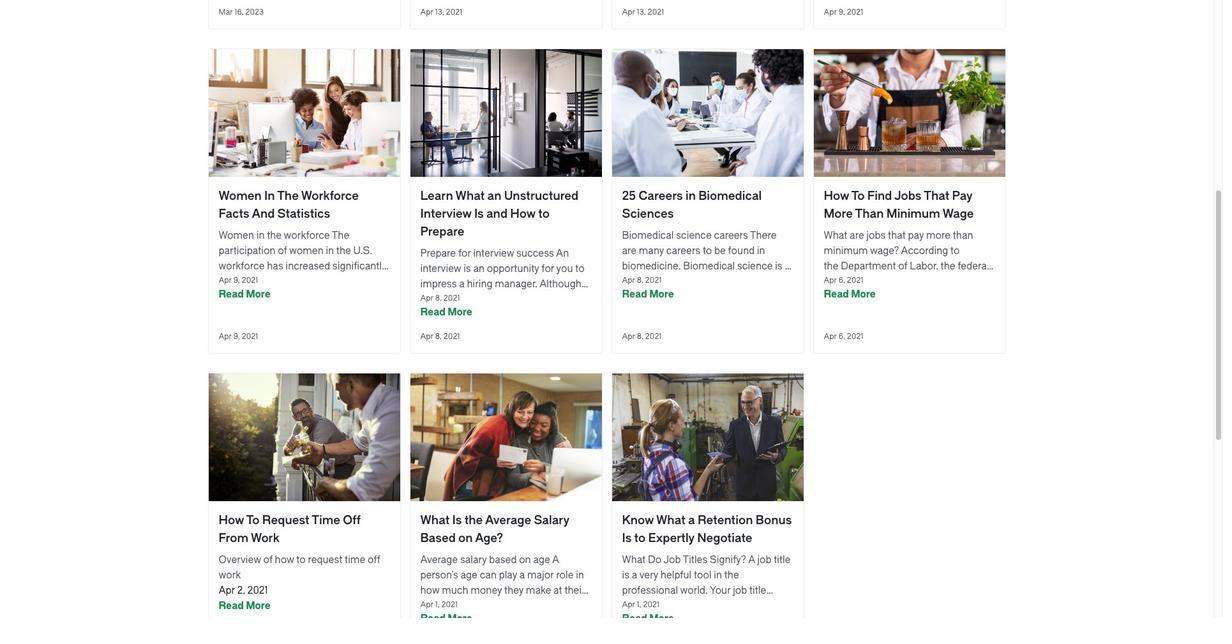 Task type: describe. For each thing, give the bounding box(es) containing it.
are inside biomedical science careers there are many careers to be found in biomedicine. biomedical science is a wide area of study with careers that vary...
[[622, 245, 637, 257]]

that inside biomedical science careers there are many careers to be found in biomedicine. biomedical science is a wide area of study with careers that vary...
[[764, 276, 782, 287]]

more for women in the workforce facts and statistics
[[246, 289, 271, 300]]

types
[[491, 294, 515, 305]]

2021 inside apr 9, 2021 read more
[[242, 276, 258, 285]]

overview of how to request time off work apr 2, 2021 read more
[[219, 554, 380, 612]]

concise
[[671, 600, 707, 612]]

average inside "what is the average salary based on age?"
[[485, 513, 531, 528]]

than
[[856, 207, 884, 221]]

8, down 'knowing...'
[[435, 332, 442, 341]]

study
[[680, 276, 704, 287]]

read for learn what an unstructured interview is and how to prepare
[[421, 307, 446, 318]]

your
[[710, 585, 731, 597]]

work
[[219, 570, 241, 581]]

make
[[526, 585, 551, 597]]

2 vertical spatial 9,
[[234, 332, 240, 341]]

the up and...
[[252, 276, 266, 287]]

apr 8, 2021 read more for learn what an unstructured interview is and how to prepare
[[421, 294, 472, 318]]

and
[[487, 207, 508, 221]]

world.
[[681, 585, 708, 597]]

$7.25
[[958, 276, 982, 287]]

the inside what do job titles signify? a job title is a very helpful tool in the professional world. your job title provides a concise encapsulation...
[[725, 570, 739, 581]]

participation
[[219, 245, 276, 257]]

the down and
[[267, 230, 282, 241]]

is inside what are jobs that pay more than minimum wage? according to the department of labor, the federal minimum wage in america is $7.25 for non-exempt...
[[949, 276, 956, 287]]

8, down the impress
[[435, 294, 442, 303]]

an inside prepare for interview success an interview is an opportunity for you to impress a hiring manager. although there are many types of interviews, knowing...
[[474, 263, 485, 275]]

although
[[540, 278, 582, 290]]

their
[[565, 585, 585, 597]]

read for 25 careers in biomedical sciences
[[622, 289, 648, 300]]

to for work
[[246, 513, 260, 528]]

in up participation
[[257, 230, 265, 241]]

are inside prepare for interview success an interview is an opportunity for you to impress a hiring manager. although there are many types of interviews, knowing...
[[447, 294, 461, 305]]

half
[[305, 276, 322, 287]]

america
[[907, 276, 946, 287]]

be
[[715, 245, 726, 257]]

is for learn
[[474, 207, 484, 221]]

women
[[289, 245, 324, 257]]

federal
[[958, 261, 990, 272]]

wage
[[871, 276, 895, 287]]

prepare for interview success an interview is an opportunity for you to impress a hiring manager. although there are many types of interviews, knowing...
[[421, 248, 585, 321]]

pay
[[909, 230, 924, 241]]

read for women in the workforce facts and statistics
[[219, 289, 244, 300]]

apr 6, 2021 read more
[[824, 276, 876, 300]]

what are jobs that pay more than minimum wage? according to the department of labor, the federal minimum wage in america is $7.25 for non-exempt...
[[824, 230, 990, 303]]

prepare inside learn what an unstructured interview is and how to prepare
[[421, 225, 465, 239]]

0 vertical spatial 9,
[[839, 8, 845, 17]]

you
[[557, 263, 573, 275]]

labor,
[[910, 261, 939, 272]]

facts
[[219, 207, 250, 221]]

how for how to request time off from work
[[219, 513, 244, 528]]

more for how to find jobs that pay more than minimum wage
[[851, 289, 876, 300]]

to inside learn what an unstructured interview is and how to prepare
[[539, 207, 550, 221]]

of up has
[[278, 245, 287, 257]]

job
[[664, 554, 681, 566]]

apr 9, 2021 read more
[[219, 276, 271, 300]]

provides
[[622, 600, 661, 612]]

apr 9, 2021 link
[[814, 0, 1006, 29]]

1 horizontal spatial science
[[738, 261, 773, 272]]

in inside 25 careers in biomedical sciences
[[686, 189, 696, 203]]

what do job titles signify? a job title is a very helpful tool in the professional world. your job title provides a concise encapsulation...
[[622, 554, 791, 612]]

the inside what are jobs that pay more than minimum wage? according to the department of labor, the federal minimum wage in america is $7.25 for non-exempt...
[[941, 261, 956, 272]]

there
[[421, 294, 444, 305]]

found
[[728, 245, 755, 257]]

for left you
[[542, 263, 554, 275]]

according
[[902, 245, 949, 257]]

titles
[[683, 554, 708, 566]]

apr inside apr 9, 2021 read more
[[219, 276, 232, 285]]

1 horizontal spatial interview
[[474, 248, 514, 259]]

major
[[528, 570, 554, 581]]

how to request time off from work
[[219, 513, 361, 545]]

0 vertical spatial apr 9, 2021
[[824, 8, 864, 17]]

salary
[[460, 554, 487, 566]]

negotiate
[[698, 531, 753, 545]]

retention
[[698, 513, 753, 528]]

vary...
[[622, 291, 648, 303]]

biomedical science careers there are many careers to be found in biomedicine. biomedical science is a wide area of study with careers that vary...
[[622, 230, 791, 303]]

average salary based on age a person's age can play a major role in how much money they make at their job for several...
[[421, 554, 585, 612]]

a inside 'average salary based on age a person's age can play a major role in how much money they make at their job for several...'
[[520, 570, 525, 581]]

exempt...
[[862, 291, 903, 303]]

jobs
[[895, 189, 922, 203]]

for inside what are jobs that pay more than minimum wage? according to the department of labor, the federal minimum wage in america is $7.25 for non-exempt...
[[824, 291, 837, 303]]

more for 25 careers in biomedical sciences
[[650, 289, 674, 300]]

how to find jobs that pay more than minimum wage
[[824, 189, 974, 221]]

encapsulation...
[[710, 600, 781, 612]]

to inside overview of how to request time off work apr 2, 2021 read more
[[297, 554, 306, 566]]

2 13, from the left
[[637, 8, 646, 17]]

is for know
[[622, 531, 632, 545]]

a for what is the average salary based on age?
[[552, 554, 559, 566]]

what for what are jobs that pay more than minimum wage? according to the department of labor, the federal minimum wage in america is $7.25 for non-exempt...
[[824, 230, 848, 241]]

helpful
[[661, 570, 692, 581]]

a inside biomedical science careers there are many careers to be found in biomedicine. biomedical science is a wide area of study with careers that vary...
[[785, 261, 791, 272]]

read inside overview of how to request time off work apr 2, 2021 read more
[[219, 600, 244, 612]]

play
[[499, 570, 517, 581]]

how inside learn what an unstructured interview is and how to prepare
[[510, 207, 536, 221]]

learn what an unstructured interview is and how to prepare
[[421, 189, 579, 239]]

apr 8, 2021 for learn what an unstructured interview is and how to prepare
[[421, 332, 460, 341]]

of right half
[[324, 276, 333, 287]]

a inside prepare for interview success an interview is an opportunity for you to impress a hiring manager. although there are many types of interviews, knowing...
[[459, 278, 465, 290]]

a for know what a retention bonus is to expertly negotiate
[[749, 554, 755, 566]]

they
[[505, 585, 524, 597]]

time
[[345, 554, 365, 566]]

read for how to find jobs that pay more than minimum wage
[[824, 289, 849, 300]]

to inside know what a retention bonus is to expertly negotiate
[[635, 531, 646, 545]]

to for more
[[852, 189, 865, 203]]

1 vertical spatial job
[[733, 585, 747, 597]]

to inside biomedical science careers there are many careers to be found in biomedicine. biomedical science is a wide area of study with careers that vary...
[[703, 245, 712, 257]]

and...
[[257, 291, 282, 303]]

prepare inside prepare for interview success an interview is an opportunity for you to impress a hiring manager. although there are many types of interviews, knowing...
[[421, 248, 456, 259]]

2,
[[237, 585, 245, 597]]

16,
[[235, 8, 244, 17]]

more inside 'how to find jobs that pay more than minimum wage'
[[824, 207, 853, 221]]

century,
[[219, 291, 255, 303]]

1, for based
[[435, 600, 440, 609]]

opportunity
[[487, 263, 539, 275]]

in
[[264, 189, 275, 203]]

9, inside apr 9, 2021 read more
[[234, 276, 240, 285]]

6, for apr 6, 2021
[[839, 332, 846, 341]]

0 vertical spatial science
[[676, 230, 712, 241]]

women in the workforce the participation of women in the u.s. workforce has increased significantly across the second half of the last century, and...
[[219, 230, 387, 303]]

apr 1, 2021 for based
[[421, 600, 458, 609]]

2 vertical spatial biomedical
[[684, 261, 735, 272]]

many inside biomedical science careers there are many careers to be found in biomedicine. biomedical science is a wide area of study with careers that vary...
[[639, 245, 664, 257]]

the inside women in the workforce facts and statistics
[[277, 189, 299, 203]]

women in the workforce facts and statistics
[[219, 189, 359, 221]]

second
[[269, 276, 302, 287]]

are inside what are jobs that pay more than minimum wage? according to the department of labor, the federal minimum wage in america is $7.25 for non-exempt...
[[850, 230, 865, 241]]

8, left the area
[[637, 276, 644, 285]]

area
[[646, 276, 666, 287]]

2023
[[246, 8, 264, 17]]

apr 1, 2021 for is
[[622, 600, 660, 609]]

off
[[368, 554, 380, 566]]

2 apr 13, 2021 link from the left
[[612, 0, 804, 29]]

what inside learn what an unstructured interview is and how to prepare
[[456, 189, 485, 203]]

biomedicine.
[[622, 261, 681, 272]]

apr 8, 2021 for 25 careers in biomedical sciences
[[622, 332, 662, 341]]

has
[[267, 261, 283, 272]]

1 vertical spatial careers
[[667, 245, 701, 257]]

in inside what do job titles signify? a job title is a very helpful tool in the professional world. your job title provides a concise encapsulation...
[[714, 570, 722, 581]]

a inside know what a retention bonus is to expertly negotiate
[[688, 513, 695, 528]]

mar 16, 2023 link
[[209, 0, 400, 29]]

apr inside the apr 6, 2021 read more
[[824, 276, 837, 285]]

0 vertical spatial careers
[[714, 230, 748, 241]]

apr 6, 2021
[[824, 332, 864, 341]]

2 vertical spatial careers
[[728, 276, 762, 287]]



Task type: vqa. For each thing, say whether or not it's contained in the screenshot.


Task type: locate. For each thing, give the bounding box(es) containing it.
an inside learn what an unstructured interview is and how to prepare
[[488, 189, 502, 203]]

request
[[262, 513, 310, 528]]

job
[[758, 554, 772, 566], [733, 585, 747, 597], [421, 600, 435, 612]]

the down the signify?
[[725, 570, 739, 581]]

wide
[[622, 276, 644, 287]]

how
[[824, 189, 850, 203], [510, 207, 536, 221], [219, 513, 244, 528]]

workforce down participation
[[219, 261, 265, 272]]

0 horizontal spatial is
[[453, 513, 462, 528]]

how left find in the top right of the page
[[824, 189, 850, 203]]

the right the labor,
[[941, 261, 956, 272]]

many inside prepare for interview success an interview is an opportunity for you to impress a hiring manager. although there are many types of interviews, knowing...
[[463, 294, 489, 305]]

1 apr 8, 2021 from the left
[[421, 332, 460, 341]]

can
[[480, 570, 497, 581]]

to
[[852, 189, 865, 203], [246, 513, 260, 528]]

the up the age?
[[465, 513, 483, 528]]

2 apr 1, 2021 from the left
[[622, 600, 660, 609]]

biomedical inside 25 careers in biomedical sciences
[[699, 189, 762, 203]]

1 vertical spatial that
[[764, 276, 782, 287]]

how for how to find jobs that pay more than minimum wage
[[824, 189, 850, 203]]

in inside biomedical science careers there are many careers to be found in biomedicine. biomedical science is a wide area of study with careers that vary...
[[757, 245, 766, 257]]

at
[[554, 585, 562, 597]]

2 horizontal spatial how
[[824, 189, 850, 203]]

apr 1, 2021 down professional
[[622, 600, 660, 609]]

0 vertical spatial how
[[275, 554, 294, 566]]

biomedical
[[699, 189, 762, 203], [622, 230, 674, 241], [684, 261, 735, 272]]

1 vertical spatial 9,
[[234, 276, 240, 285]]

6, for apr 6, 2021 read more
[[839, 276, 846, 285]]

on
[[459, 531, 473, 545], [519, 554, 531, 566]]

0 horizontal spatial 13,
[[435, 8, 444, 17]]

read down the department
[[824, 289, 849, 300]]

1 horizontal spatial apr 1, 2021
[[622, 600, 660, 609]]

that left pay
[[888, 230, 906, 241]]

on inside 'average salary based on age a person's age can play a major role in how much money they make at their job for several...'
[[519, 554, 531, 566]]

0 horizontal spatial interview
[[421, 263, 461, 275]]

0 horizontal spatial job
[[421, 600, 435, 612]]

2 vertical spatial is
[[622, 531, 632, 545]]

work
[[251, 531, 280, 545]]

1 horizontal spatial apr 8, 2021
[[622, 332, 662, 341]]

minimum
[[824, 245, 868, 257], [824, 276, 868, 287]]

1 horizontal spatial apr 13, 2021 link
[[612, 0, 804, 29]]

0 horizontal spatial on
[[459, 531, 473, 545]]

in right women
[[326, 245, 334, 257]]

a inside what do job titles signify? a job title is a very helpful tool in the professional world. your job title provides a concise encapsulation...
[[749, 554, 755, 566]]

to right you
[[576, 263, 585, 275]]

the inside "what is the average salary based on age?"
[[465, 513, 483, 528]]

0 vertical spatial 6,
[[839, 276, 846, 285]]

1 a from the left
[[552, 554, 559, 566]]

how inside overview of how to request time off work apr 2, 2021 read more
[[275, 554, 294, 566]]

read down the 2,
[[219, 600, 244, 612]]

more inside apr 9, 2021 read more
[[246, 289, 271, 300]]

apr 8, 2021 read more
[[622, 276, 674, 300], [421, 294, 472, 318]]

average up the age?
[[485, 513, 531, 528]]

on up salary
[[459, 531, 473, 545]]

1 vertical spatial are
[[622, 245, 637, 257]]

title up 'encapsulation...'
[[750, 585, 767, 597]]

success
[[517, 248, 554, 259]]

is
[[474, 207, 484, 221], [453, 513, 462, 528], [622, 531, 632, 545]]

1 vertical spatial biomedical
[[622, 230, 674, 241]]

1 horizontal spatial many
[[639, 245, 664, 257]]

1 vertical spatial how
[[510, 207, 536, 221]]

1 vertical spatial title
[[750, 585, 767, 597]]

1 horizontal spatial a
[[749, 554, 755, 566]]

an up hiring
[[474, 263, 485, 275]]

women inside women in the workforce facts and statistics
[[219, 189, 262, 203]]

women for and
[[219, 189, 262, 203]]

1 horizontal spatial apr 9, 2021
[[824, 8, 864, 17]]

1 horizontal spatial age
[[534, 554, 550, 566]]

unstructured
[[504, 189, 579, 203]]

the inside women in the workforce the participation of women in the u.s. workforce has increased significantly across the second half of the last century, and...
[[332, 230, 350, 241]]

read inside apr 9, 2021 read more
[[219, 289, 244, 300]]

1 vertical spatial on
[[519, 554, 531, 566]]

workforce
[[301, 189, 359, 203]]

person's
[[421, 570, 458, 581]]

non-
[[839, 291, 862, 303]]

to down know
[[635, 531, 646, 545]]

what inside what are jobs that pay more than minimum wage? according to the department of labor, the federal minimum wage in america is $7.25 for non-exempt...
[[824, 230, 848, 241]]

is left $7.25
[[949, 276, 956, 287]]

bonus
[[756, 513, 792, 528]]

apr 8, 2021 down 'knowing...'
[[421, 332, 460, 341]]

overview
[[219, 554, 261, 566]]

prepare down interview
[[421, 225, 465, 239]]

careers
[[714, 230, 748, 241], [667, 245, 701, 257], [728, 276, 762, 287]]

0 vertical spatial are
[[850, 230, 865, 241]]

0 vertical spatial average
[[485, 513, 531, 528]]

statistics
[[278, 207, 330, 221]]

age?
[[475, 531, 503, 545]]

read down across
[[219, 289, 244, 300]]

1 prepare from the top
[[421, 225, 465, 239]]

2021 inside overview of how to request time off work apr 2, 2021 read more
[[248, 585, 268, 597]]

what up expertly at the bottom right of page
[[657, 513, 686, 528]]

increased
[[286, 261, 330, 272]]

to inside prepare for interview success an interview is an opportunity for you to impress a hiring manager. although there are many types of interviews, knowing...
[[576, 263, 585, 275]]

0 horizontal spatial how
[[275, 554, 294, 566]]

1 minimum from the top
[[824, 245, 868, 257]]

1 apr 13, 2021 link from the left
[[410, 0, 602, 29]]

is down know
[[622, 531, 632, 545]]

of inside biomedical science careers there are many careers to be found in biomedicine. biomedical science is a wide area of study with careers that vary...
[[668, 276, 677, 287]]

2 vertical spatial job
[[421, 600, 435, 612]]

based
[[489, 554, 517, 566]]

in right role
[[576, 570, 584, 581]]

more down the area
[[650, 289, 674, 300]]

in inside what are jobs that pay more than minimum wage? according to the department of labor, the federal minimum wage in america is $7.25 for non-exempt...
[[897, 276, 905, 287]]

2 horizontal spatial is
[[622, 531, 632, 545]]

1 vertical spatial interview
[[421, 263, 461, 275]]

what up based
[[421, 513, 450, 528]]

1 horizontal spatial 1,
[[637, 600, 642, 609]]

0 horizontal spatial apr 13, 2021
[[421, 8, 462, 17]]

interviews,
[[529, 294, 577, 305]]

0 horizontal spatial apr 13, 2021 link
[[410, 0, 602, 29]]

1 1, from the left
[[435, 600, 440, 609]]

more down wage
[[851, 289, 876, 300]]

0 horizontal spatial the
[[277, 189, 299, 203]]

2 vertical spatial are
[[447, 294, 461, 305]]

2021
[[446, 8, 462, 17], [648, 8, 664, 17], [847, 8, 864, 17], [242, 276, 258, 285], [646, 276, 662, 285], [847, 276, 864, 285], [444, 294, 460, 303], [242, 332, 258, 341], [444, 332, 460, 341], [646, 332, 662, 341], [847, 332, 864, 341], [248, 585, 268, 597], [442, 600, 458, 609], [643, 600, 660, 609]]

how down the person's
[[421, 585, 440, 597]]

women up facts
[[219, 189, 262, 203]]

how down work
[[275, 554, 294, 566]]

the right in
[[277, 189, 299, 203]]

to inside 'how to find jobs that pay more than minimum wage'
[[852, 189, 865, 203]]

what inside "what is the average salary based on age?"
[[421, 513, 450, 528]]

that inside what are jobs that pay more than minimum wage? according to the department of labor, the federal minimum wage in america is $7.25 for non-exempt...
[[888, 230, 906, 241]]

1 vertical spatial how
[[421, 585, 440, 597]]

title
[[774, 554, 791, 566], [750, 585, 767, 597]]

0 horizontal spatial science
[[676, 230, 712, 241]]

1 vertical spatial age
[[461, 570, 478, 581]]

1 horizontal spatial on
[[519, 554, 531, 566]]

0 vertical spatial title
[[774, 554, 791, 566]]

1 vertical spatial the
[[332, 230, 350, 241]]

know what a retention bonus is to expertly negotiate
[[622, 513, 792, 545]]

1 women from the top
[[219, 189, 262, 203]]

1, down the person's
[[435, 600, 440, 609]]

what for what is the average salary based on age?
[[421, 513, 450, 528]]

for
[[458, 248, 471, 259], [542, 263, 554, 275], [824, 291, 837, 303], [437, 600, 450, 612]]

0 horizontal spatial 1,
[[435, 600, 440, 609]]

age down salary
[[461, 570, 478, 581]]

is inside "what is the average salary based on age?"
[[453, 513, 462, 528]]

1 horizontal spatial 13,
[[637, 8, 646, 17]]

1 vertical spatial many
[[463, 294, 489, 305]]

is inside what do job titles signify? a job title is a very helpful tool in the professional world. your job title provides a concise encapsulation...
[[622, 570, 630, 581]]

job up 'encapsulation...'
[[733, 585, 747, 597]]

signify?
[[710, 554, 747, 566]]

to up work
[[246, 513, 260, 528]]

is left and
[[474, 207, 484, 221]]

is inside prepare for interview success an interview is an opportunity for you to impress a hiring manager. although there are many types of interviews, knowing...
[[464, 263, 471, 275]]

and
[[252, 207, 275, 221]]

the left last
[[335, 276, 350, 287]]

to inside how to request time off from work
[[246, 513, 260, 528]]

off
[[343, 513, 361, 528]]

0 horizontal spatial apr 1, 2021
[[421, 600, 458, 609]]

more inside overview of how to request time off work apr 2, 2021 read more
[[246, 600, 271, 612]]

money
[[471, 585, 502, 597]]

1 vertical spatial apr 9, 2021
[[219, 332, 258, 341]]

women up participation
[[219, 230, 254, 241]]

significantly
[[333, 261, 387, 272]]

is inside learn what an unstructured interview is and how to prepare
[[474, 207, 484, 221]]

more down overview
[[246, 600, 271, 612]]

a inside 'average salary based on age a person's age can play a major role in how much money they make at their job for several...'
[[552, 554, 559, 566]]

the left u.s. at the top left of the page
[[336, 245, 351, 257]]

1 horizontal spatial title
[[774, 554, 791, 566]]

1 vertical spatial average
[[421, 554, 458, 566]]

0 vertical spatial that
[[888, 230, 906, 241]]

to left request
[[297, 554, 306, 566]]

2 women from the top
[[219, 230, 254, 241]]

the up "significantly"
[[332, 230, 350, 241]]

apr 8, 2021 down vary...
[[622, 332, 662, 341]]

is left 'very'
[[622, 570, 630, 581]]

mar 16, 2023
[[219, 8, 264, 17]]

women inside women in the workforce the participation of women in the u.s. workforce has increased significantly across the second half of the last century, and...
[[219, 230, 254, 241]]

1 vertical spatial is
[[453, 513, 462, 528]]

much
[[442, 585, 469, 597]]

1 horizontal spatial average
[[485, 513, 531, 528]]

for left non-
[[824, 291, 837, 303]]

is up hiring
[[464, 263, 471, 275]]

the department
[[824, 261, 896, 272]]

to up than
[[852, 189, 865, 203]]

what inside know what a retention bonus is to expertly negotiate
[[657, 513, 686, 528]]

minimum up non-
[[824, 276, 868, 287]]

0 horizontal spatial apr 8, 2021 read more
[[421, 294, 472, 318]]

what is the average salary based on age?
[[421, 513, 570, 545]]

to left be
[[703, 245, 712, 257]]

what for what do job titles signify? a job title is a very helpful tool in the professional world. your job title provides a concise encapsulation...
[[622, 554, 646, 566]]

1 apr 1, 2021 from the left
[[421, 600, 458, 609]]

based
[[421, 531, 456, 545]]

on inside "what is the average salary based on age?"
[[459, 531, 473, 545]]

0 horizontal spatial apr 9, 2021
[[219, 332, 258, 341]]

how inside 'how to find jobs that pay more than minimum wage'
[[824, 189, 850, 203]]

many down hiring
[[463, 294, 489, 305]]

8, down vary...
[[637, 332, 644, 341]]

6, inside the apr 6, 2021 read more
[[839, 276, 846, 285]]

0 horizontal spatial are
[[447, 294, 461, 305]]

biomedical down sciences
[[622, 230, 674, 241]]

very
[[640, 570, 659, 581]]

a up role
[[552, 554, 559, 566]]

apr inside overview of how to request time off work apr 2, 2021 read more
[[219, 585, 235, 597]]

impress
[[421, 278, 457, 290]]

a
[[785, 261, 791, 272], [459, 278, 465, 290], [688, 513, 695, 528], [520, 570, 525, 581], [632, 570, 638, 581], [664, 600, 669, 612]]

1 horizontal spatial is
[[474, 207, 484, 221]]

prepare up the impress
[[421, 248, 456, 259]]

apr 1, 2021 down much
[[421, 600, 458, 609]]

1 6, from the top
[[839, 276, 846, 285]]

1, down professional
[[637, 600, 642, 609]]

to inside what are jobs that pay more than minimum wage? according to the department of labor, the federal minimum wage in america is $7.25 for non-exempt...
[[951, 245, 960, 257]]

2 6, from the top
[[839, 332, 846, 341]]

a right the signify?
[[749, 554, 755, 566]]

many
[[639, 245, 664, 257], [463, 294, 489, 305]]

2 horizontal spatial are
[[850, 230, 865, 241]]

u.s.
[[354, 245, 372, 257]]

of down manager.
[[518, 294, 527, 305]]

0 vertical spatial to
[[852, 189, 865, 203]]

2 vertical spatial how
[[219, 513, 244, 528]]

1 horizontal spatial apr 13, 2021
[[622, 8, 664, 17]]

2 apr 8, 2021 from the left
[[622, 332, 662, 341]]

for down much
[[437, 600, 450, 612]]

salary
[[534, 513, 570, 528]]

1 horizontal spatial workforce
[[284, 230, 330, 241]]

2 apr 13, 2021 from the left
[[622, 8, 664, 17]]

are left jobs on the top right of page
[[850, 230, 865, 241]]

in
[[686, 189, 696, 203], [257, 230, 265, 241], [326, 245, 334, 257], [757, 245, 766, 257], [897, 276, 905, 287], [576, 570, 584, 581], [714, 570, 722, 581]]

what up the department
[[824, 230, 848, 241]]

how inside 'average salary based on age a person's age can play a major role in how much money they make at their job for several...'
[[421, 585, 440, 597]]

to down unstructured
[[539, 207, 550, 221]]

0 vertical spatial age
[[534, 554, 550, 566]]

more
[[927, 230, 951, 241]]

more for learn what an unstructured interview is and how to prepare
[[448, 307, 472, 318]]

0 horizontal spatial title
[[750, 585, 767, 597]]

0 horizontal spatial that
[[764, 276, 782, 287]]

0 horizontal spatial an
[[474, 263, 485, 275]]

2 horizontal spatial job
[[758, 554, 772, 566]]

apr 8, 2021 read more down the impress
[[421, 294, 472, 318]]

average inside 'average salary based on age a person's age can play a major role in how much money they make at their job for several...'
[[421, 554, 458, 566]]

workforce
[[284, 230, 330, 241], [219, 261, 265, 272]]

in right tool
[[714, 570, 722, 581]]

in right the careers
[[686, 189, 696, 203]]

1 13, from the left
[[435, 8, 444, 17]]

many up biomedicine.
[[639, 245, 664, 257]]

what
[[456, 189, 485, 203], [824, 230, 848, 241], [421, 513, 450, 528], [657, 513, 686, 528], [622, 554, 646, 566]]

25
[[622, 189, 636, 203]]

interview
[[421, 207, 472, 221]]

an
[[488, 189, 502, 203], [474, 263, 485, 275]]

1 apr 13, 2021 from the left
[[421, 8, 462, 17]]

is inside know what a retention bonus is to expertly negotiate
[[622, 531, 632, 545]]

to down than
[[951, 245, 960, 257]]

that
[[888, 230, 906, 241], [764, 276, 782, 287]]

an up and
[[488, 189, 502, 203]]

1 horizontal spatial to
[[852, 189, 865, 203]]

interview up opportunity
[[474, 248, 514, 259]]

learn
[[421, 189, 453, 203]]

1 horizontal spatial the
[[332, 230, 350, 241]]

what inside what do job titles signify? a job title is a very helpful tool in the professional world. your job title provides a concise encapsulation...
[[622, 554, 646, 566]]

of inside what are jobs that pay more than minimum wage? according to the department of labor, the federal minimum wage in america is $7.25 for non-exempt...
[[899, 261, 908, 272]]

0 horizontal spatial apr 8, 2021
[[421, 332, 460, 341]]

1 horizontal spatial how
[[421, 585, 440, 597]]

apr 8, 2021 read more down biomedicine.
[[622, 276, 674, 300]]

0 vertical spatial job
[[758, 554, 772, 566]]

1, for is
[[637, 600, 642, 609]]

than
[[953, 230, 974, 241]]

how up from
[[219, 513, 244, 528]]

0 horizontal spatial workforce
[[219, 261, 265, 272]]

for up hiring
[[458, 248, 471, 259]]

age
[[534, 554, 550, 566], [461, 570, 478, 581]]

is inside biomedical science careers there are many careers to be found in biomedicine. biomedical science is a wide area of study with careers that vary...
[[775, 261, 783, 272]]

across
[[219, 276, 249, 287]]

0 vertical spatial interview
[[474, 248, 514, 259]]

title down bonus
[[774, 554, 791, 566]]

0 horizontal spatial age
[[461, 570, 478, 581]]

the
[[267, 230, 282, 241], [336, 245, 351, 257], [941, 261, 956, 272], [252, 276, 266, 287], [335, 276, 350, 287], [465, 513, 483, 528], [725, 570, 739, 581]]

0 horizontal spatial to
[[246, 513, 260, 528]]

of right the area
[[668, 276, 677, 287]]

read down wide
[[622, 289, 648, 300]]

1 horizontal spatial apr 8, 2021 read more
[[622, 276, 674, 300]]

2 a from the left
[[749, 554, 755, 566]]

1 vertical spatial women
[[219, 230, 254, 241]]

careers up study
[[667, 245, 701, 257]]

science down 25 careers in biomedical sciences
[[676, 230, 712, 241]]

an
[[556, 248, 569, 259]]

1 horizontal spatial that
[[888, 230, 906, 241]]

1 horizontal spatial are
[[622, 245, 637, 257]]

0 vertical spatial how
[[824, 189, 850, 203]]

what left do
[[622, 554, 646, 566]]

how inside how to request time off from work
[[219, 513, 244, 528]]

science down found
[[738, 261, 773, 272]]

read down there
[[421, 307, 446, 318]]

of down work
[[263, 554, 273, 566]]

in inside 'average salary based on age a person's age can play a major role in how much money they make at their job for several...'
[[576, 570, 584, 581]]

mar
[[219, 8, 233, 17]]

from
[[219, 531, 248, 545]]

1 vertical spatial 6,
[[839, 332, 846, 341]]

25 careers in biomedical sciences
[[622, 189, 762, 221]]

read inside the apr 6, 2021 read more
[[824, 289, 849, 300]]

is down there
[[775, 261, 783, 272]]

the
[[277, 189, 299, 203], [332, 230, 350, 241]]

0 vertical spatial workforce
[[284, 230, 330, 241]]

1 vertical spatial science
[[738, 261, 773, 272]]

9,
[[839, 8, 845, 17], [234, 276, 240, 285], [234, 332, 240, 341]]

jobs
[[867, 230, 886, 241]]

0 vertical spatial the
[[277, 189, 299, 203]]

1 vertical spatial an
[[474, 263, 485, 275]]

biomedical up with
[[684, 261, 735, 272]]

0 vertical spatial on
[[459, 531, 473, 545]]

average up the person's
[[421, 554, 458, 566]]

2 minimum from the top
[[824, 276, 868, 287]]

manager.
[[495, 278, 538, 290]]

sciences
[[622, 207, 674, 221]]

professional
[[622, 585, 678, 597]]

of inside prepare for interview success an interview is an opportunity for you to impress a hiring manager. although there are many types of interviews, knowing...
[[518, 294, 527, 305]]

6, up non-
[[839, 276, 846, 285]]

job right the signify?
[[758, 554, 772, 566]]

0 vertical spatial is
[[474, 207, 484, 221]]

2 1, from the left
[[637, 600, 642, 609]]

job inside 'average salary based on age a person's age can play a major role in how much money they make at their job for several...'
[[421, 600, 435, 612]]

0 vertical spatial women
[[219, 189, 262, 203]]

2021 inside the apr 6, 2021 read more
[[847, 276, 864, 285]]

1 vertical spatial workforce
[[219, 261, 265, 272]]

how down unstructured
[[510, 207, 536, 221]]

apr 9, 2021
[[824, 8, 864, 17], [219, 332, 258, 341]]

last
[[352, 276, 369, 287]]

0 horizontal spatial a
[[552, 554, 559, 566]]

minimum up the department
[[824, 245, 868, 257]]

of inside overview of how to request time off work apr 2, 2021 read more
[[263, 554, 273, 566]]

for inside 'average salary based on age a person's age can play a major role in how much money they make at their job for several...'
[[437, 600, 450, 612]]

are up biomedicine.
[[622, 245, 637, 257]]

0 horizontal spatial how
[[219, 513, 244, 528]]

in down there
[[757, 245, 766, 257]]

0 vertical spatial many
[[639, 245, 664, 257]]

wage?
[[871, 245, 900, 257]]

that down there
[[764, 276, 782, 287]]

more inside the apr 6, 2021 read more
[[851, 289, 876, 300]]

apr 8, 2021 read more for 25 careers in biomedical sciences
[[622, 276, 674, 300]]

1 vertical spatial minimum
[[824, 276, 868, 287]]

women for participation
[[219, 230, 254, 241]]

2 prepare from the top
[[421, 248, 456, 259]]

age up major
[[534, 554, 550, 566]]

more down across
[[246, 289, 271, 300]]

interview
[[474, 248, 514, 259], [421, 263, 461, 275]]

1 vertical spatial to
[[246, 513, 260, 528]]

0 vertical spatial biomedical
[[699, 189, 762, 203]]

1 vertical spatial prepare
[[421, 248, 456, 259]]

careers
[[639, 189, 683, 203]]



